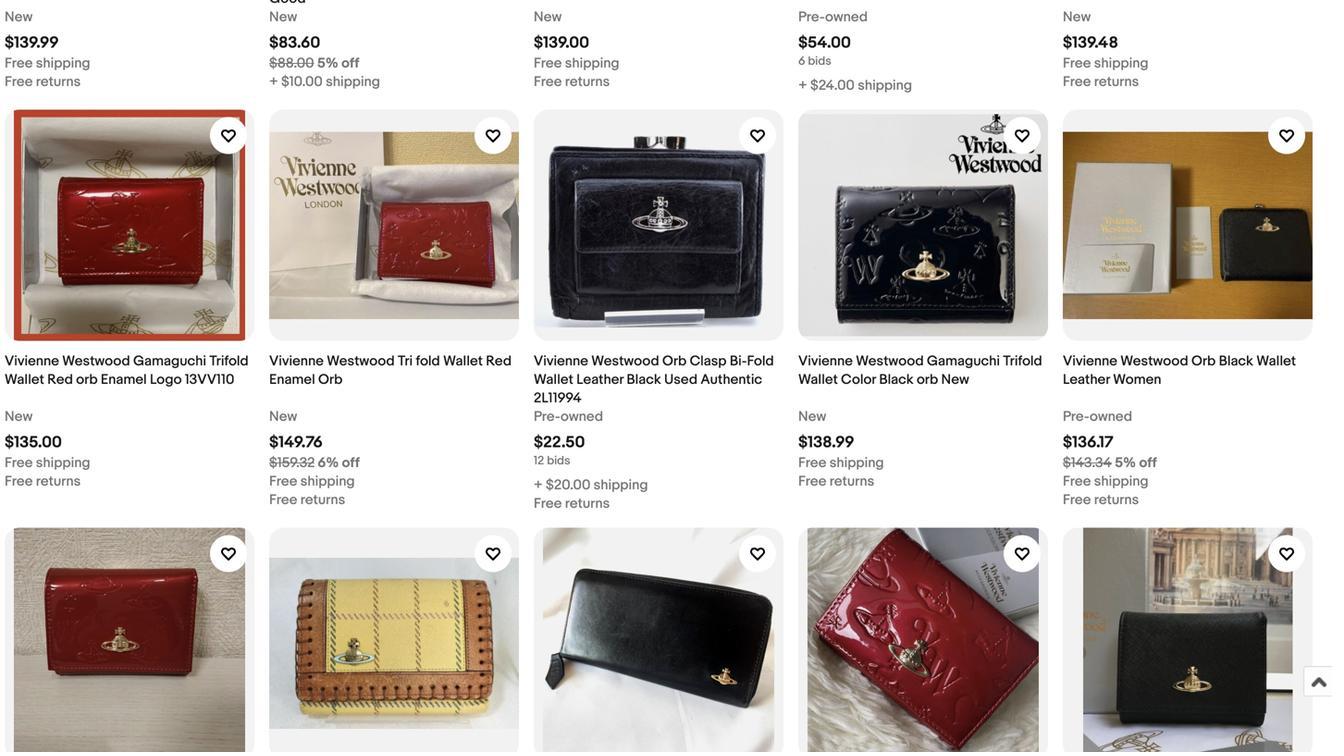 Task type: describe. For each thing, give the bounding box(es) containing it.
+ $10.00 shipping text field
[[269, 73, 380, 91]]

off inside pre-owned $136.17 $143.34 5% off free shipping free returns
[[1139, 455, 1157, 471]]

black inside vivienne westwood gamaguchi trifold wallet color black orb new
[[879, 371, 914, 388]]

new for $139.00
[[534, 9, 562, 25]]

new text field for $135.00
[[5, 408, 33, 426]]

gamaguchi for $138.99
[[927, 353, 1000, 370]]

free returns text field down $138.99
[[798, 472, 874, 491]]

pre-owned $54.00 6 bids + $24.00 shipping
[[798, 9, 912, 94]]

free returns text field for $22.50
[[534, 494, 610, 513]]

new $149.76 $159.32 6% off free shipping free returns
[[269, 408, 360, 508]]

new inside vivienne westwood gamaguchi trifold wallet color black orb new
[[941, 371, 969, 388]]

vivienne westwood gamaguchi trifold wallet color black orb new
[[798, 353, 1042, 388]]

returns inside new $138.99 free shipping free returns
[[830, 473, 874, 490]]

12
[[534, 454, 544, 468]]

Pre-owned text field
[[534, 408, 603, 426]]

$54.00 text field
[[798, 33, 851, 53]]

shipping inside pre-owned $136.17 $143.34 5% off free shipping free returns
[[1094, 473, 1149, 490]]

used
[[664, 371, 698, 388]]

+ for $54.00
[[798, 77, 807, 94]]

$88.00
[[269, 55, 314, 72]]

previous price $88.00 5% off text field
[[269, 54, 359, 73]]

fold
[[416, 353, 440, 370]]

+ for $88.00
[[269, 74, 278, 90]]

$139.99
[[5, 33, 59, 53]]

new $139.99 free shipping free returns
[[5, 9, 90, 90]]

vivienne for $138.99
[[798, 353, 853, 370]]

5% inside new $83.60 $88.00 5% off + $10.00 shipping
[[317, 55, 338, 72]]

vivienne westwood orb black wallet leather women
[[1063, 353, 1296, 388]]

+ $20.00 shipping text field
[[534, 476, 648, 494]]

vivienne for $149.76
[[269, 353, 324, 370]]

returns inside new $139.00 free shipping free returns
[[565, 74, 610, 90]]

6
[[798, 54, 805, 68]]

black inside vivienne westwood orb black wallet leather women
[[1219, 353, 1253, 370]]

free returns text field down "$139.48" 'text field' on the top right of the page
[[1063, 73, 1139, 91]]

$159.32
[[269, 455, 314, 471]]

enamel inside vivienne westwood tri fold wallet red enamel orb
[[269, 371, 315, 388]]

shipping inside new $139.48 free shipping free returns
[[1094, 55, 1149, 72]]

orb inside vivienne westwood tri fold wallet red enamel orb
[[318, 371, 343, 388]]

returns inside new $135.00 free shipping free returns
[[36, 473, 81, 490]]

$138.99
[[798, 433, 854, 452]]

$22.50
[[534, 433, 585, 452]]

$83.60 text field
[[269, 33, 320, 53]]

orb for vivienne westwood orb black wallet leather women
[[1192, 353, 1216, 370]]

wallet inside vivienne westwood orb clasp bi-fold wallet leather black used authentic 2l11994 pre-owned $22.50 12 bids + $20.00 shipping free returns
[[534, 371, 573, 388]]

returns inside pre-owned $136.17 $143.34 5% off free shipping free returns
[[1094, 492, 1139, 508]]

shipping inside new $139.00 free shipping free returns
[[565, 55, 620, 72]]

new $139.48 free shipping free returns
[[1063, 9, 1149, 90]]

shipping inside vivienne westwood orb clasp bi-fold wallet leather black used authentic 2l11994 pre-owned $22.50 12 bids + $20.00 shipping free returns
[[594, 477, 648, 494]]

$136.17
[[1063, 433, 1114, 452]]

free returns text field for $135.00
[[5, 472, 81, 491]]

logo
[[150, 371, 182, 388]]

westwood inside vivienne westwood orb clasp bi-fold wallet leather black used authentic 2l11994 pre-owned $22.50 12 bids + $20.00 shipping free returns
[[591, 353, 659, 370]]

shipping inside pre-owned $54.00 6 bids + $24.00 shipping
[[858, 77, 912, 94]]

orb inside vivienne westwood gamaguchi trifold wallet red orb enamel logo 13vv110
[[76, 371, 98, 388]]

free inside vivienne westwood orb clasp bi-fold wallet leather black used authentic 2l11994 pre-owned $22.50 12 bids + $20.00 shipping free returns
[[534, 495, 562, 512]]

leather inside vivienne westwood orb clasp bi-fold wallet leather black used authentic 2l11994 pre-owned $22.50 12 bids + $20.00 shipping free returns
[[577, 371, 624, 388]]

new for $149.76
[[269, 408, 297, 425]]

13vv110
[[185, 371, 234, 388]]

bids inside vivienne westwood orb clasp bi-fold wallet leather black used authentic 2l11994 pre-owned $22.50 12 bids + $20.00 shipping free returns
[[547, 454, 570, 468]]

$143.34
[[1063, 455, 1112, 471]]

1 free shipping text field from the top
[[1063, 54, 1149, 73]]

$139.48
[[1063, 33, 1118, 53]]

wallet for $138.99
[[798, 371, 838, 388]]

new $139.00 free shipping free returns
[[534, 9, 620, 90]]

new text field for $83.60
[[269, 8, 297, 26]]

vivienne for $136.17
[[1063, 353, 1117, 370]]

$10.00
[[281, 74, 323, 90]]

$139.99 text field
[[5, 33, 59, 53]]

5% inside pre-owned $136.17 $143.34 5% off free shipping free returns
[[1115, 455, 1136, 471]]

returns inside new $149.76 $159.32 6% off free shipping free returns
[[300, 492, 345, 508]]

$20.00
[[546, 477, 591, 494]]

pre- for $54.00
[[798, 9, 825, 25]]

free returns text field down $139.99 text field
[[5, 73, 81, 91]]

pre-owned $136.17 $143.34 5% off free shipping free returns
[[1063, 408, 1157, 508]]

vivienne westwood tri fold wallet red enamel orb
[[269, 353, 512, 388]]

red for $149.76
[[486, 353, 512, 370]]

$149.76
[[269, 433, 323, 452]]

12 bids text field
[[534, 454, 570, 468]]

fold
[[747, 353, 774, 370]]

women
[[1113, 371, 1162, 388]]

new $83.60 $88.00 5% off + $10.00 shipping
[[269, 9, 380, 90]]

vivienne westwood orb clasp bi-fold wallet leather black used authentic 2l11994 pre-owned $22.50 12 bids + $20.00 shipping free returns
[[534, 353, 774, 512]]

$139.00
[[534, 33, 589, 53]]

orb for vivienne westwood orb clasp bi-fold wallet leather black used authentic 2l11994 pre-owned $22.50 12 bids + $20.00 shipping free returns
[[662, 353, 687, 370]]

$22.50 text field
[[534, 433, 585, 452]]

pre-owned text field for $54.00
[[798, 8, 868, 26]]

vivienne inside vivienne westwood orb clasp bi-fold wallet leather black used authentic 2l11994 pre-owned $22.50 12 bids + $20.00 shipping free returns
[[534, 353, 588, 370]]

new text field for $139.00
[[534, 8, 562, 26]]



Task type: locate. For each thing, give the bounding box(es) containing it.
shipping down "previous price $143.34 5% off" text box
[[1094, 473, 1149, 490]]

bi-
[[730, 353, 747, 370]]

wallet for $136.17
[[1257, 353, 1296, 370]]

pre-owned text field up $136.17 at bottom
[[1063, 408, 1132, 426]]

new inside new $149.76 $159.32 6% off free shipping free returns
[[269, 408, 297, 425]]

shipping down "$139.48" 'text field' on the top right of the page
[[1094, 55, 1149, 72]]

enamel up $149.76
[[269, 371, 315, 388]]

orb
[[76, 371, 98, 388], [917, 371, 938, 388]]

1 vertical spatial red
[[47, 371, 73, 388]]

2 enamel from the left
[[269, 371, 315, 388]]

+
[[269, 74, 278, 90], [798, 77, 807, 94], [534, 477, 543, 494]]

wallet
[[443, 353, 483, 370], [1257, 353, 1296, 370], [5, 371, 44, 388], [534, 371, 573, 388], [798, 371, 838, 388]]

new inside new $138.99 free shipping free returns
[[798, 408, 826, 425]]

$24.00
[[810, 77, 855, 94]]

returns down '$139.00'
[[565, 74, 610, 90]]

1 trifold from the left
[[209, 353, 249, 370]]

shipping down the $138.99 text box
[[830, 455, 884, 471]]

0 horizontal spatial new text field
[[5, 408, 33, 426]]

Free returns text field
[[534, 73, 610, 91], [5, 472, 81, 491], [534, 494, 610, 513]]

1 vertical spatial pre-owned text field
[[1063, 408, 1132, 426]]

free shipping text field down the $138.99 text box
[[798, 454, 884, 472]]

2 horizontal spatial pre-
[[1063, 408, 1090, 425]]

owned up $54.00 text field
[[825, 9, 868, 25]]

enamel left logo
[[101, 371, 147, 388]]

0 horizontal spatial 5%
[[317, 55, 338, 72]]

free shipping text field down 6%
[[269, 472, 355, 491]]

trifold
[[209, 353, 249, 370], [1003, 353, 1042, 370]]

new for $139.48
[[1063, 9, 1091, 25]]

1 horizontal spatial trifold
[[1003, 353, 1042, 370]]

new text field up "$139.48" 'text field' on the top right of the page
[[1063, 8, 1091, 26]]

returns inside vivienne westwood orb clasp bi-fold wallet leather black used authentic 2l11994 pre-owned $22.50 12 bids + $20.00 shipping free returns
[[565, 495, 610, 512]]

off right 6%
[[342, 455, 360, 471]]

trifold inside vivienne westwood gamaguchi trifold wallet color black orb new
[[1003, 353, 1042, 370]]

1 enamel from the left
[[101, 371, 147, 388]]

off
[[341, 55, 359, 72], [342, 455, 360, 471], [1139, 455, 1157, 471]]

$136.17 text field
[[1063, 433, 1114, 452]]

0 vertical spatial pre-owned text field
[[798, 8, 868, 26]]

$54.00
[[798, 33, 851, 53]]

leather up the 2l11994
[[577, 371, 624, 388]]

0 horizontal spatial trifold
[[209, 353, 249, 370]]

new text field for $139.99
[[5, 8, 33, 26]]

vivienne up $135.00 text field
[[5, 353, 59, 370]]

westwood
[[62, 353, 130, 370], [327, 353, 395, 370], [591, 353, 659, 370], [856, 353, 924, 370], [1121, 353, 1188, 370]]

red
[[486, 353, 512, 370], [47, 371, 73, 388]]

4 vivienne from the left
[[798, 353, 853, 370]]

5% right $143.34
[[1115, 455, 1136, 471]]

owned for $136.17
[[1090, 408, 1132, 425]]

returns down 6%
[[300, 492, 345, 508]]

vivienne westwood gamaguchi trifold wallet red orb enamel logo 13vv110
[[5, 353, 249, 388]]

free shipping text field down $143.34
[[1063, 472, 1149, 491]]

new inside new $83.60 $88.00 5% off + $10.00 shipping
[[269, 9, 297, 25]]

enamel inside vivienne westwood gamaguchi trifold wallet red orb enamel logo 13vv110
[[101, 371, 147, 388]]

1 westwood from the left
[[62, 353, 130, 370]]

5%
[[317, 55, 338, 72], [1115, 455, 1136, 471]]

new for $138.99
[[798, 408, 826, 425]]

returns inside new $139.48 free shipping free returns
[[1094, 74, 1139, 90]]

0 horizontal spatial gamaguchi
[[133, 353, 206, 370]]

1 vertical spatial bids
[[547, 454, 570, 468]]

Free shipping text field
[[5, 54, 90, 73], [534, 54, 620, 73], [5, 454, 90, 472], [798, 454, 884, 472], [269, 472, 355, 491]]

bids inside pre-owned $54.00 6 bids + $24.00 shipping
[[808, 54, 831, 68]]

off inside new $149.76 $159.32 6% off free shipping free returns
[[342, 455, 360, 471]]

0 horizontal spatial +
[[269, 74, 278, 90]]

0 vertical spatial free shipping text field
[[1063, 54, 1149, 73]]

westwood inside vivienne westwood gamaguchi trifold wallet color black orb new
[[856, 353, 924, 370]]

0 horizontal spatial owned
[[561, 408, 603, 425]]

wallet inside vivienne westwood gamaguchi trifold wallet color black orb new
[[798, 371, 838, 388]]

1 gamaguchi from the left
[[133, 353, 206, 370]]

black
[[1219, 353, 1253, 370], [627, 371, 661, 388], [879, 371, 914, 388]]

0 horizontal spatial black
[[627, 371, 661, 388]]

gamaguchi inside vivienne westwood gamaguchi trifold wallet red orb enamel logo 13vv110
[[133, 353, 206, 370]]

shipping inside new $139.99 free shipping free returns
[[36, 55, 90, 72]]

free shipping text field down $135.00 text field
[[5, 454, 90, 472]]

1 orb from the left
[[76, 371, 98, 388]]

orb inside vivienne westwood orb black wallet leather women
[[1192, 353, 1216, 370]]

vivienne up "women"
[[1063, 353, 1117, 370]]

$135.00 text field
[[5, 433, 62, 452]]

2 gamaguchi from the left
[[927, 353, 1000, 370]]

westwood for $138.99
[[856, 353, 924, 370]]

shipping inside new $149.76 $159.32 6% off free shipping free returns
[[300, 473, 355, 490]]

$139.00 text field
[[534, 33, 589, 53]]

free returns text field down "previous price $143.34 5% off" text box
[[1063, 491, 1139, 509]]

vivienne inside vivienne westwood gamaguchi trifold wallet color black orb new
[[798, 353, 853, 370]]

0 horizontal spatial bids
[[547, 454, 570, 468]]

free returns text field down previous price $159.32 6% off text box
[[269, 491, 345, 509]]

new inside new $139.48 free shipping free returns
[[1063, 9, 1091, 25]]

free shipping text field down '$139.00'
[[534, 54, 620, 73]]

free returns text field down $135.00 text field
[[5, 472, 81, 491]]

+ down $88.00 in the left top of the page
[[269, 74, 278, 90]]

0 horizontal spatial pre-owned text field
[[798, 8, 868, 26]]

vivienne inside vivienne westwood tri fold wallet red enamel orb
[[269, 353, 324, 370]]

new text field up $83.60 text field
[[269, 8, 297, 26]]

enamel
[[101, 371, 147, 388], [269, 371, 315, 388]]

$138.99 text field
[[798, 433, 854, 452]]

gamaguchi for $135.00
[[133, 353, 206, 370]]

0 horizontal spatial leather
[[577, 371, 624, 388]]

0 vertical spatial red
[[486, 353, 512, 370]]

westwood for $149.76
[[327, 353, 395, 370]]

1 horizontal spatial bids
[[808, 54, 831, 68]]

+ inside vivienne westwood orb clasp bi-fold wallet leather black used authentic 2l11994 pre-owned $22.50 12 bids + $20.00 shipping free returns
[[534, 477, 543, 494]]

1 horizontal spatial orb
[[662, 353, 687, 370]]

5% up + $10.00 shipping text field
[[317, 55, 338, 72]]

2 horizontal spatial orb
[[1192, 353, 1216, 370]]

orb left logo
[[76, 371, 98, 388]]

new inside new $135.00 free shipping free returns
[[5, 408, 33, 425]]

off up + $10.00 shipping text field
[[341, 55, 359, 72]]

red right fold on the top of page
[[486, 353, 512, 370]]

1 vertical spatial free returns text field
[[5, 472, 81, 491]]

returns down "previous price $143.34 5% off" text box
[[1094, 492, 1139, 508]]

returns down $135.00 text field
[[36, 473, 81, 490]]

returns
[[36, 74, 81, 90], [565, 74, 610, 90], [1094, 74, 1139, 90], [36, 473, 81, 490], [830, 473, 874, 490], [300, 492, 345, 508], [1094, 492, 1139, 508], [565, 495, 610, 512]]

0 horizontal spatial orb
[[318, 371, 343, 388]]

2l11994
[[534, 390, 582, 407]]

new for $83.60
[[269, 9, 297, 25]]

vivienne up the 2l11994
[[534, 353, 588, 370]]

orb inside vivienne westwood gamaguchi trifold wallet color black orb new
[[917, 371, 938, 388]]

tri
[[398, 353, 413, 370]]

pre- inside vivienne westwood orb clasp bi-fold wallet leather black used authentic 2l11994 pre-owned $22.50 12 bids + $20.00 shipping free returns
[[534, 408, 561, 425]]

new text field up $149.76
[[269, 408, 297, 426]]

leather left "women"
[[1063, 371, 1110, 388]]

new
[[5, 9, 33, 25], [269, 9, 297, 25], [534, 9, 562, 25], [1063, 9, 1091, 25], [941, 371, 969, 388], [5, 408, 33, 425], [269, 408, 297, 425], [798, 408, 826, 425]]

red inside vivienne westwood tri fold wallet red enamel orb
[[486, 353, 512, 370]]

$149.76 text field
[[269, 433, 323, 452]]

0 horizontal spatial enamel
[[101, 371, 147, 388]]

trifold for $138.99
[[1003, 353, 1042, 370]]

4 westwood from the left
[[856, 353, 924, 370]]

0 vertical spatial bids
[[808, 54, 831, 68]]

owned up $136.17 at bottom
[[1090, 408, 1132, 425]]

returns down "$139.48" 'text field' on the top right of the page
[[1094, 74, 1139, 90]]

trifold for $135.00
[[209, 353, 249, 370]]

shipping right $20.00
[[594, 477, 648, 494]]

+ inside new $83.60 $88.00 5% off + $10.00 shipping
[[269, 74, 278, 90]]

bids right 6
[[808, 54, 831, 68]]

3 vivienne from the left
[[534, 353, 588, 370]]

trifold inside vivienne westwood gamaguchi trifold wallet red orb enamel logo 13vv110
[[209, 353, 249, 370]]

pre-owned text field for $136.17
[[1063, 408, 1132, 426]]

1 horizontal spatial orb
[[917, 371, 938, 388]]

gamaguchi
[[133, 353, 206, 370], [927, 353, 1000, 370]]

6 bids text field
[[798, 54, 831, 68]]

red inside vivienne westwood gamaguchi trifold wallet red orb enamel logo 13vv110
[[47, 371, 73, 388]]

westwood for $136.17
[[1121, 353, 1188, 370]]

off for $149.76
[[342, 455, 360, 471]]

2 horizontal spatial +
[[798, 77, 807, 94]]

free returns text field down $20.00
[[534, 494, 610, 513]]

wallet inside vivienne westwood tri fold wallet red enamel orb
[[443, 353, 483, 370]]

bids down the $22.50
[[547, 454, 570, 468]]

Pre-owned text field
[[798, 8, 868, 26], [1063, 408, 1132, 426]]

1 horizontal spatial +
[[534, 477, 543, 494]]

new inside new $139.00 free shipping free returns
[[534, 9, 562, 25]]

westwood inside vivienne westwood tri fold wallet red enamel orb
[[327, 353, 395, 370]]

1 leather from the left
[[577, 371, 624, 388]]

vivienne inside vivienne westwood gamaguchi trifold wallet red orb enamel logo 13vv110
[[5, 353, 59, 370]]

off right $143.34
[[1139, 455, 1157, 471]]

clasp
[[690, 353, 727, 370]]

+ down 6
[[798, 77, 807, 94]]

5 westwood from the left
[[1121, 353, 1188, 370]]

vivienne
[[5, 353, 59, 370], [269, 353, 324, 370], [534, 353, 588, 370], [798, 353, 853, 370], [1063, 353, 1117, 370]]

pre- for $136.17
[[1063, 408, 1090, 425]]

pre- down the 2l11994
[[534, 408, 561, 425]]

new text field up $139.99
[[5, 8, 33, 26]]

owned inside pre-owned $136.17 $143.34 5% off free shipping free returns
[[1090, 408, 1132, 425]]

shipping down previous price $88.00 5% off text field on the top left
[[326, 74, 380, 90]]

westwood inside vivienne westwood orb black wallet leather women
[[1121, 353, 1188, 370]]

previous price $159.32 6% off text field
[[269, 454, 360, 472]]

$135.00
[[5, 433, 62, 452]]

pre- up $136.17 text field
[[1063, 408, 1090, 425]]

1 horizontal spatial gamaguchi
[[927, 353, 1000, 370]]

owned inside vivienne westwood orb clasp bi-fold wallet leather black used authentic 2l11994 pre-owned $22.50 12 bids + $20.00 shipping free returns
[[561, 408, 603, 425]]

red for $135.00
[[47, 371, 73, 388]]

$83.60
[[269, 33, 320, 53]]

Free shipping text field
[[1063, 54, 1149, 73], [1063, 472, 1149, 491]]

2 horizontal spatial new text field
[[1063, 8, 1091, 26]]

wallet inside vivienne westwood gamaguchi trifold wallet red orb enamel logo 13vv110
[[5, 371, 44, 388]]

2 vivienne from the left
[[269, 353, 324, 370]]

shipping inside new $135.00 free shipping free returns
[[36, 455, 90, 471]]

1 horizontal spatial pre-owned text field
[[1063, 408, 1132, 426]]

westwood inside vivienne westwood gamaguchi trifold wallet red orb enamel logo 13vv110
[[62, 353, 130, 370]]

new text field up '$139.00'
[[534, 8, 562, 26]]

wallet for $135.00
[[5, 371, 44, 388]]

2 horizontal spatial black
[[1219, 353, 1253, 370]]

new $135.00 free shipping free returns
[[5, 408, 90, 490]]

Free returns text field
[[5, 73, 81, 91], [1063, 73, 1139, 91], [798, 472, 874, 491], [269, 491, 345, 509], [1063, 491, 1139, 509]]

gamaguchi inside vivienne westwood gamaguchi trifold wallet color black orb new
[[927, 353, 1000, 370]]

2 trifold from the left
[[1003, 353, 1042, 370]]

vivienne up $149.76 text field
[[269, 353, 324, 370]]

New text field
[[269, 8, 297, 26], [1063, 8, 1091, 26], [5, 408, 33, 426]]

2 free shipping text field from the top
[[1063, 472, 1149, 491]]

orb inside vivienne westwood orb clasp bi-fold wallet leather black used authentic 2l11994 pre-owned $22.50 12 bids + $20.00 shipping free returns
[[662, 353, 687, 370]]

shipping right $24.00
[[858, 77, 912, 94]]

New text field
[[5, 8, 33, 26], [534, 8, 562, 26], [269, 408, 297, 426], [798, 408, 826, 426]]

vivienne inside vivienne westwood orb black wallet leather women
[[1063, 353, 1117, 370]]

returns down $138.99
[[830, 473, 874, 490]]

+ down 12
[[534, 477, 543, 494]]

2 vertical spatial free returns text field
[[534, 494, 610, 513]]

pre- inside pre-owned $136.17 $143.34 5% off free shipping free returns
[[1063, 408, 1090, 425]]

new text field up $135.00 text field
[[5, 408, 33, 426]]

returns down $139.99 text field
[[36, 74, 81, 90]]

new text field for $149.76
[[269, 408, 297, 426]]

1 horizontal spatial owned
[[825, 9, 868, 25]]

pre- inside pre-owned $54.00 6 bids + $24.00 shipping
[[798, 9, 825, 25]]

free returns text field down '$139.00'
[[534, 73, 610, 91]]

new text field for $139.48
[[1063, 8, 1091, 26]]

owned
[[825, 9, 868, 25], [561, 408, 603, 425], [1090, 408, 1132, 425]]

authentic
[[701, 371, 762, 388]]

orb
[[662, 353, 687, 370], [1192, 353, 1216, 370], [318, 371, 343, 388]]

leather
[[577, 371, 624, 388], [1063, 371, 1110, 388]]

shipping
[[36, 55, 90, 72], [565, 55, 620, 72], [1094, 55, 1149, 72], [326, 74, 380, 90], [858, 77, 912, 94], [36, 455, 90, 471], [830, 455, 884, 471], [300, 473, 355, 490], [1094, 473, 1149, 490], [594, 477, 648, 494]]

shipping down 6%
[[300, 473, 355, 490]]

0 vertical spatial 5%
[[317, 55, 338, 72]]

new $138.99 free shipping free returns
[[798, 408, 884, 490]]

returns inside new $139.99 free shipping free returns
[[36, 74, 81, 90]]

new for $135.00
[[5, 408, 33, 425]]

pre- up $54.00 text field
[[798, 9, 825, 25]]

leather inside vivienne westwood orb black wallet leather women
[[1063, 371, 1110, 388]]

0 horizontal spatial pre-
[[534, 408, 561, 425]]

owned inside pre-owned $54.00 6 bids + $24.00 shipping
[[825, 9, 868, 25]]

wallet for $149.76
[[443, 353, 483, 370]]

free shipping text field down $139.99 text field
[[5, 54, 90, 73]]

$139.48 text field
[[1063, 33, 1118, 53]]

pre-
[[798, 9, 825, 25], [534, 408, 561, 425], [1063, 408, 1090, 425]]

black inside vivienne westwood orb clasp bi-fold wallet leather black used authentic 2l11994 pre-owned $22.50 12 bids + $20.00 shipping free returns
[[627, 371, 661, 388]]

shipping down $139.99 text field
[[36, 55, 90, 72]]

1 horizontal spatial new text field
[[269, 8, 297, 26]]

3 westwood from the left
[[591, 353, 659, 370]]

0 vertical spatial free returns text field
[[534, 73, 610, 91]]

free
[[5, 55, 33, 72], [534, 55, 562, 72], [1063, 55, 1091, 72], [5, 74, 33, 90], [534, 74, 562, 90], [1063, 74, 1091, 90], [5, 455, 33, 471], [798, 455, 827, 471], [5, 473, 33, 490], [269, 473, 297, 490], [798, 473, 827, 490], [1063, 473, 1091, 490], [269, 492, 297, 508], [1063, 492, 1091, 508], [534, 495, 562, 512]]

red up $135.00
[[47, 371, 73, 388]]

1 horizontal spatial red
[[486, 353, 512, 370]]

bids
[[808, 54, 831, 68], [547, 454, 570, 468]]

new for $139.99
[[5, 9, 33, 25]]

2 leather from the left
[[1063, 371, 1110, 388]]

6%
[[318, 455, 339, 471]]

pre-owned text field up $54.00 text field
[[798, 8, 868, 26]]

shipping inside new $83.60 $88.00 5% off + $10.00 shipping
[[326, 74, 380, 90]]

owned for $54.00
[[825, 9, 868, 25]]

westwood for $135.00
[[62, 353, 130, 370]]

0 horizontal spatial orb
[[76, 371, 98, 388]]

off inside new $83.60 $88.00 5% off + $10.00 shipping
[[341, 55, 359, 72]]

vivienne up color
[[798, 353, 853, 370]]

shipping inside new $138.99 free shipping free returns
[[830, 455, 884, 471]]

color
[[841, 371, 876, 388]]

wallet inside vivienne westwood orb black wallet leather women
[[1257, 353, 1296, 370]]

1 vivienne from the left
[[5, 353, 59, 370]]

1 horizontal spatial black
[[879, 371, 914, 388]]

1 horizontal spatial leather
[[1063, 371, 1110, 388]]

returns down + $20.00 shipping 'text field'
[[565, 495, 610, 512]]

0 horizontal spatial red
[[47, 371, 73, 388]]

2 westwood from the left
[[327, 353, 395, 370]]

5 vivienne from the left
[[1063, 353, 1117, 370]]

new text field up $138.99
[[798, 408, 826, 426]]

2 orb from the left
[[917, 371, 938, 388]]

new inside new $139.99 free shipping free returns
[[5, 9, 33, 25]]

shipping down $135.00 text field
[[36, 455, 90, 471]]

free shipping text field down "$139.48" 'text field' on the top right of the page
[[1063, 54, 1149, 73]]

1 horizontal spatial enamel
[[269, 371, 315, 388]]

+ inside pre-owned $54.00 6 bids + $24.00 shipping
[[798, 77, 807, 94]]

1 horizontal spatial 5%
[[1115, 455, 1136, 471]]

new text field for $138.99
[[798, 408, 826, 426]]

orb right color
[[917, 371, 938, 388]]

1 vertical spatial 5%
[[1115, 455, 1136, 471]]

1 vertical spatial free shipping text field
[[1063, 472, 1149, 491]]

owned down the 2l11994
[[561, 408, 603, 425]]

2 horizontal spatial owned
[[1090, 408, 1132, 425]]

previous price $143.34 5% off text field
[[1063, 454, 1157, 472]]

+ $24.00 shipping text field
[[798, 76, 912, 95]]

off for $83.60
[[341, 55, 359, 72]]

1 horizontal spatial pre-
[[798, 9, 825, 25]]

shipping down '$139.00'
[[565, 55, 620, 72]]

vivienne for $135.00
[[5, 353, 59, 370]]



Task type: vqa. For each thing, say whether or not it's contained in the screenshot.
ENAMEL
yes



